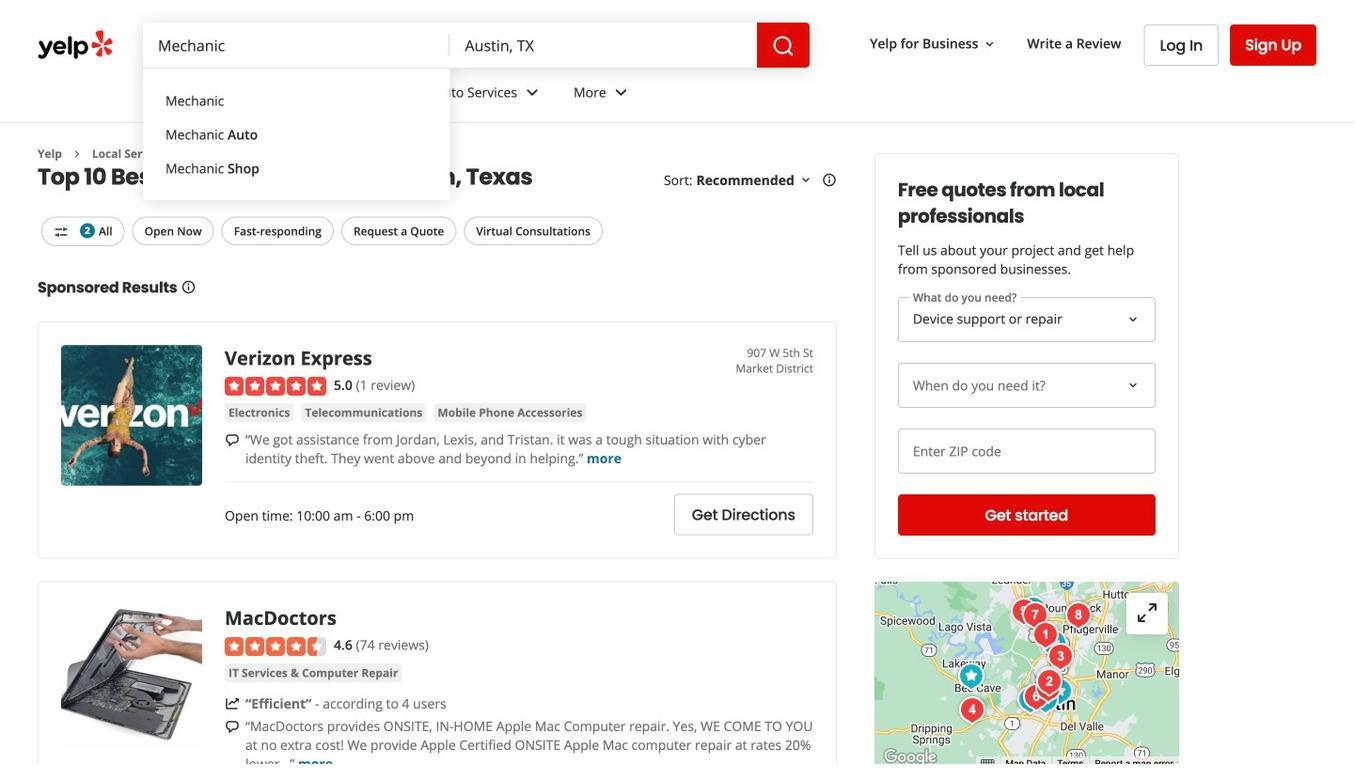 Task type: describe. For each thing, give the bounding box(es) containing it.
16 trending v2 image
[[225, 697, 240, 712]]

1 vertical spatial 16 info v2 image
[[181, 280, 196, 295]]

business categories element
[[143, 68, 1317, 122]]

filters group
[[38, 217, 607, 246]]

search image
[[773, 35, 795, 57]]

5 star rating image
[[225, 378, 326, 396]]

When do you need it? field
[[898, 363, 1156, 408]]

16 chevron down v2 image
[[983, 37, 998, 52]]

24 chevron down v2 image
[[610, 81, 633, 104]]

16 speech v2 image
[[225, 433, 240, 448]]

1 horizontal spatial 16 info v2 image
[[822, 173, 837, 188]]

address, neighborhood, city, state or zip text field
[[450, 23, 757, 68]]

1 16 chevron right v2 image from the left
[[69, 147, 85, 162]]

2 16 chevron right v2 image from the left
[[178, 147, 193, 162]]



Task type: locate. For each thing, give the bounding box(es) containing it.
0 horizontal spatial 16 info v2 image
[[181, 280, 196, 295]]

0 horizontal spatial 16 chevron right v2 image
[[69, 147, 85, 162]]

None search field
[[143, 23, 810, 68]]

  text field
[[898, 429, 1156, 474]]

0 vertical spatial 16 info v2 image
[[822, 173, 837, 188]]

4.6 star rating image
[[225, 638, 326, 657]]

none field address, neighborhood, city, state or zip
[[450, 23, 757, 68]]

things to do, nail salons, plumbers text field
[[143, 23, 450, 68]]

16 info v2 image
[[822, 173, 837, 188], [181, 280, 196, 295]]

16 speech v2 image
[[225, 720, 240, 735]]

1 horizontal spatial 16 chevron right v2 image
[[178, 147, 193, 162]]

What do you need? field
[[898, 297, 1156, 342]]

None field
[[143, 23, 450, 68], [450, 23, 757, 68], [143, 23, 450, 68]]

16 filter v2 image
[[54, 225, 69, 240]]

16 chevron right v2 image
[[69, 147, 85, 162], [178, 147, 193, 162]]

  text field
[[143, 23, 450, 68]]

24 chevron down v2 image
[[521, 81, 544, 104]]



Task type: vqa. For each thing, say whether or not it's contained in the screenshot.
16 info v2 icon
yes



